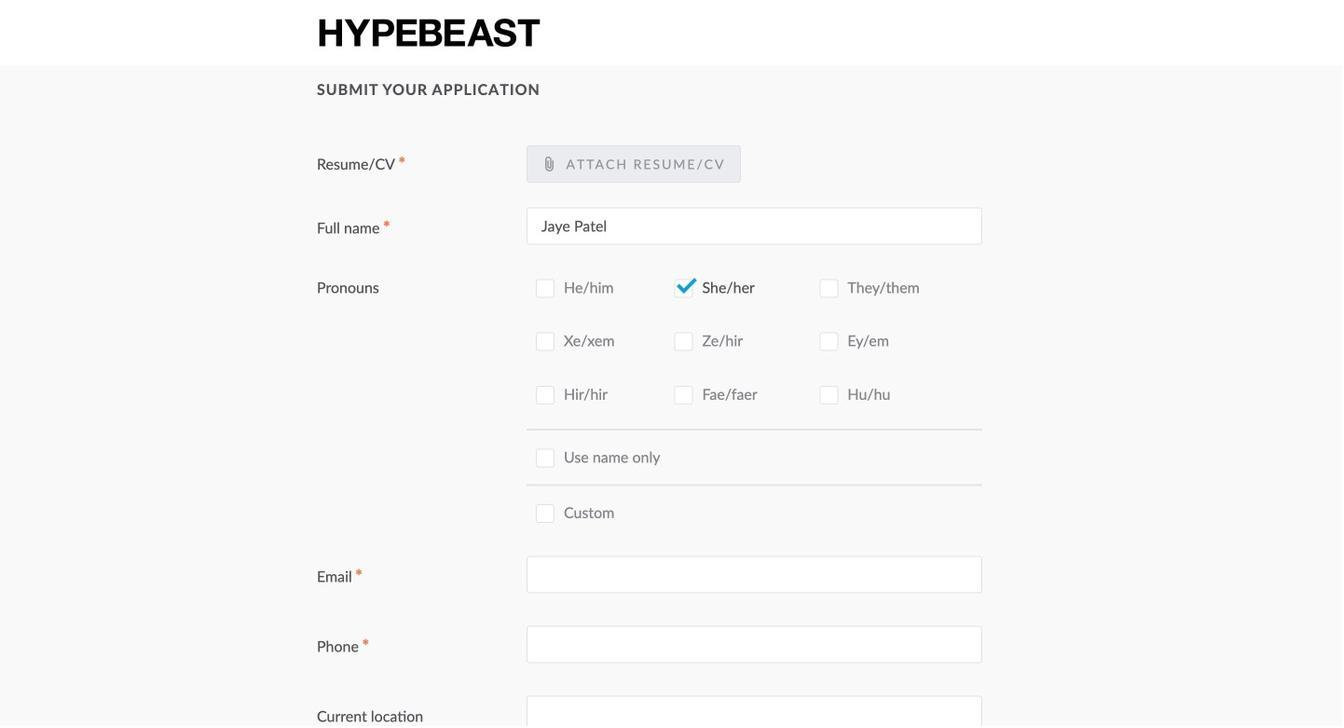 Task type: describe. For each thing, give the bounding box(es) containing it.
hypebeast logo image
[[317, 16, 542, 49]]

paperclip image
[[542, 157, 557, 172]]



Task type: vqa. For each thing, say whether or not it's contained in the screenshot.
Hypebeast logo
yes



Task type: locate. For each thing, give the bounding box(es) containing it.
None checkbox
[[536, 333, 555, 351], [675, 333, 693, 351], [820, 333, 839, 351], [675, 386, 693, 405], [820, 386, 839, 405], [536, 449, 555, 468], [536, 333, 555, 351], [675, 333, 693, 351], [820, 333, 839, 351], [675, 386, 693, 405], [820, 386, 839, 405], [536, 449, 555, 468]]

None text field
[[527, 207, 983, 245], [527, 696, 983, 726], [527, 207, 983, 245], [527, 696, 983, 726]]

None checkbox
[[536, 279, 555, 298], [675, 279, 693, 298], [820, 279, 839, 298], [536, 386, 555, 405], [536, 504, 555, 523], [536, 279, 555, 298], [675, 279, 693, 298], [820, 279, 839, 298], [536, 386, 555, 405], [536, 504, 555, 523]]

None email field
[[527, 556, 983, 593]]

None text field
[[527, 626, 983, 663]]



